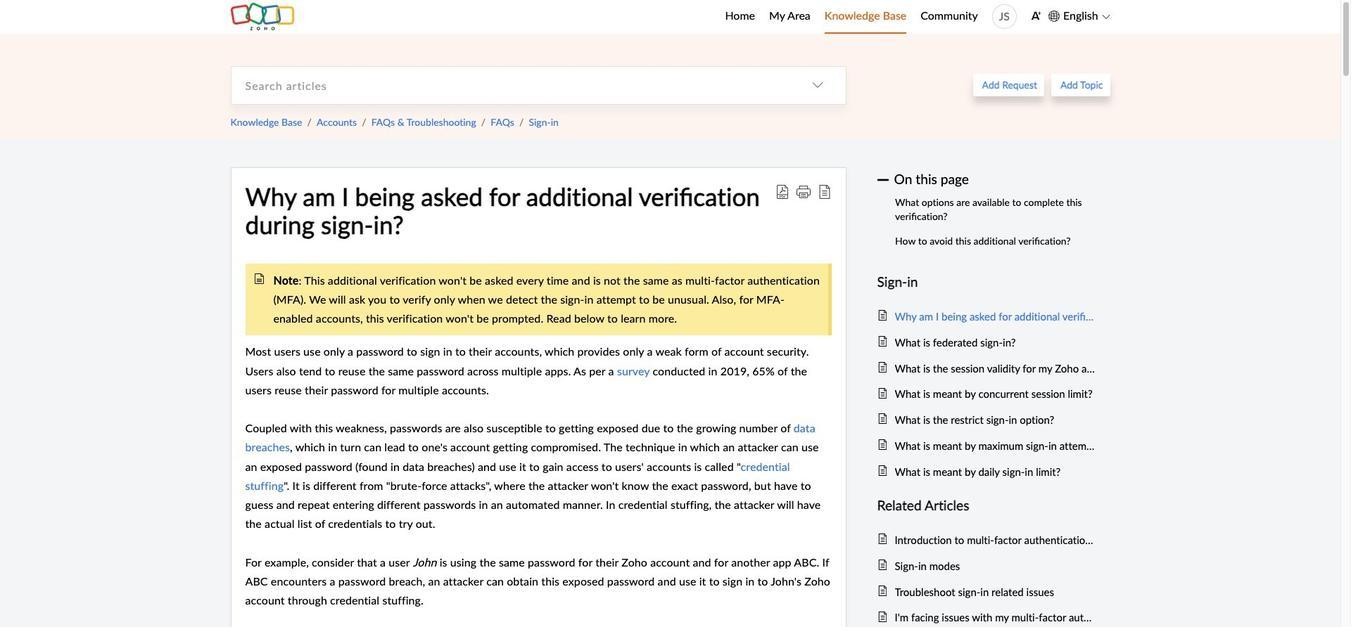 Task type: locate. For each thing, give the bounding box(es) containing it.
choose languages element
[[1048, 7, 1110, 25]]

user preference element
[[1031, 6, 1041, 28]]

1 vertical spatial heading
[[877, 495, 1096, 517]]

choose category image
[[812, 80, 823, 91]]

heading
[[877, 272, 1096, 293], [877, 495, 1096, 517]]

0 vertical spatial heading
[[877, 272, 1096, 293]]

reader view image
[[817, 185, 831, 199]]

choose category element
[[789, 67, 846, 104]]

download as pdf image
[[775, 185, 789, 199]]



Task type: describe. For each thing, give the bounding box(es) containing it.
Search articles field
[[231, 67, 789, 104]]

2 heading from the top
[[877, 495, 1096, 517]]

user preference image
[[1031, 11, 1041, 21]]

1 heading from the top
[[877, 272, 1096, 293]]



